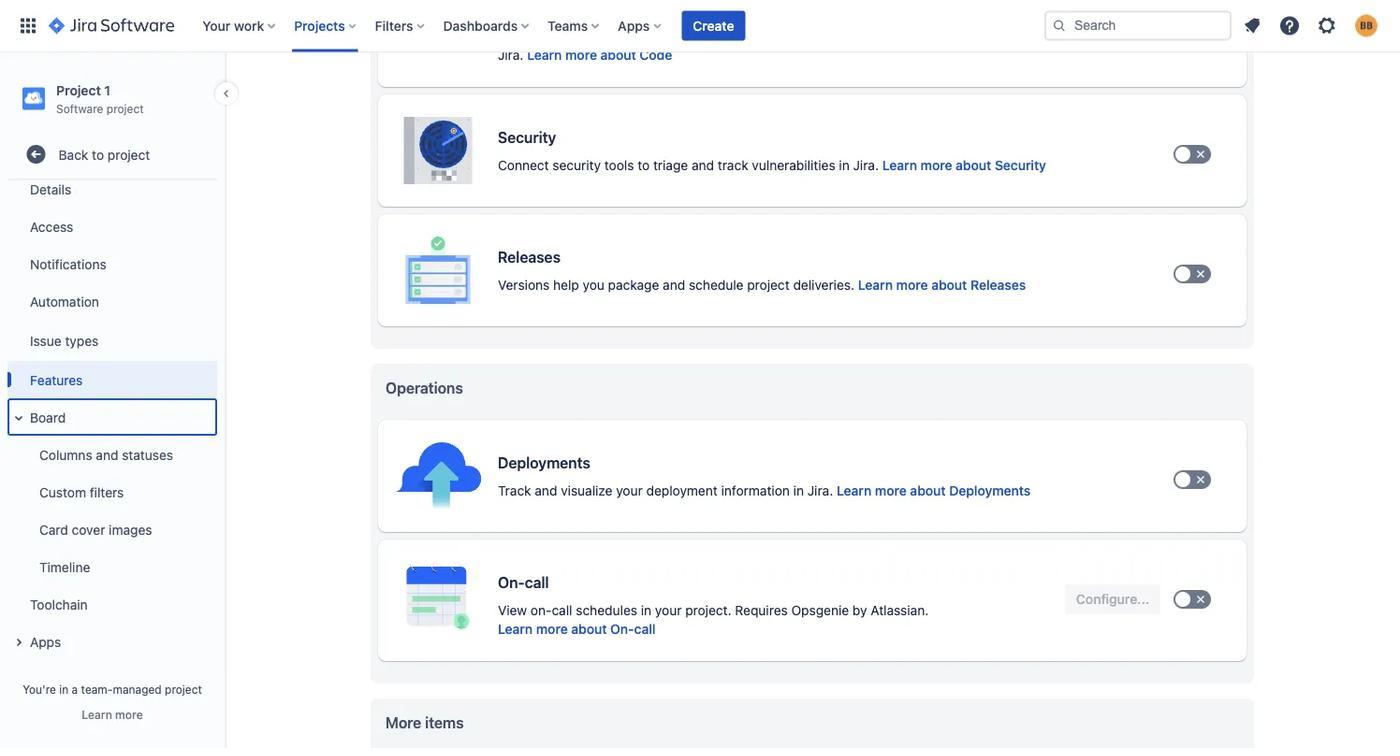 Task type: describe. For each thing, give the bounding box(es) containing it.
more inside view on-call schedules in your project. requires opsgenie by atlassian. learn more about on-call
[[536, 622, 568, 638]]

link
[[856, 29, 877, 44]]

learn more
[[82, 709, 143, 722]]

notifications
[[30, 256, 106, 272]]

you're in a team-managed project
[[23, 683, 202, 697]]

0 vertical spatial security
[[498, 129, 556, 147]]

and inside connect bitbucket, github and other development tools to link your team's repositories to jira.
[[663, 29, 686, 44]]

notifications image
[[1241, 15, 1264, 37]]

primary element
[[11, 0, 1045, 52]]

back to project link
[[7, 136, 217, 173]]

view
[[498, 603, 527, 619]]

create button
[[682, 11, 746, 41]]

1 horizontal spatial deployments
[[950, 484, 1031, 499]]

opsgenie
[[792, 603, 849, 619]]

details
[[30, 181, 71, 197]]

about inside button
[[601, 47, 636, 63]]

work
[[234, 18, 264, 33]]

and right track
[[535, 484, 557, 499]]

0 vertical spatial deployments
[[498, 455, 591, 472]]

toolchain link
[[7, 586, 217, 624]]

card
[[39, 522, 68, 538]]

columns and statuses
[[39, 447, 173, 463]]

items
[[425, 715, 464, 733]]

toolchain
[[30, 597, 88, 613]]

on- inside view on-call schedules in your project. requires opsgenie by atlassian. learn more about on-call
[[611, 622, 634, 638]]

in right information
[[794, 484, 804, 499]]

more items
[[386, 715, 464, 733]]

0 horizontal spatial call
[[525, 574, 549, 592]]

versions help you package and schedule project deliveries. learn more about releases
[[498, 278, 1026, 293]]

issue
[[30, 333, 61, 349]]

settings image
[[1316, 15, 1339, 37]]

custom filters
[[39, 485, 124, 500]]

1 horizontal spatial security
[[995, 158, 1047, 173]]

tools inside connect bitbucket, github and other development tools to link your team's repositories to jira.
[[807, 29, 837, 44]]

details link
[[7, 171, 217, 208]]

requires
[[735, 603, 788, 619]]

2 vertical spatial call
[[634, 622, 656, 638]]

learn more button
[[82, 708, 143, 723]]

security
[[553, 158, 601, 173]]

schedules
[[576, 603, 638, 619]]

columns and statuses link
[[19, 436, 217, 474]]

project.
[[686, 603, 732, 619]]

you
[[583, 278, 605, 293]]

card cover images
[[39, 522, 152, 538]]

learn more about security button
[[883, 156, 1047, 175]]

help
[[553, 278, 579, 293]]

track and visualize your deployment information in jira. learn more about deployments
[[498, 484, 1031, 499]]

project 1 software project
[[56, 82, 144, 115]]

2 horizontal spatial jira.
[[853, 158, 879, 173]]

back
[[59, 147, 88, 162]]

images
[[109, 522, 152, 538]]

issue types link
[[7, 320, 217, 362]]

your inside view on-call schedules in your project. requires opsgenie by atlassian. learn more about on-call
[[655, 603, 682, 619]]

github
[[617, 29, 660, 44]]

dashboards button
[[438, 11, 537, 41]]

on-call
[[498, 574, 549, 592]]

connect security tools to triage and track vulnerabilities in jira. learn more about security
[[498, 158, 1047, 173]]

board
[[30, 410, 66, 425]]

columns
[[39, 447, 92, 463]]

your work button
[[197, 11, 283, 41]]

in inside view on-call schedules in your project. requires opsgenie by atlassian. learn more about on-call
[[641, 603, 652, 619]]

1
[[104, 82, 111, 98]]

filters
[[375, 18, 413, 33]]

learn inside view on-call schedules in your project. requires opsgenie by atlassian. learn more about on-call
[[498, 622, 533, 638]]

automation
[[30, 294, 99, 309]]

help image
[[1279, 15, 1301, 37]]

learn more about code
[[527, 47, 673, 63]]

notifications link
[[7, 245, 217, 283]]

development
[[725, 29, 804, 44]]

automation link
[[7, 283, 217, 320]]

you're
[[23, 683, 56, 697]]

back to project
[[59, 147, 150, 162]]

on-
[[531, 603, 552, 619]]

project right schedule
[[747, 278, 790, 293]]

project up details link
[[108, 147, 150, 162]]

operations
[[386, 380, 463, 397]]

teams
[[548, 18, 588, 33]]

your inside connect bitbucket, github and other development tools to link your team's repositories to jira.
[[880, 29, 907, 44]]

statuses
[[122, 447, 173, 463]]

connect for connect security tools to triage and track vulnerabilities in jira. learn more about security
[[498, 158, 549, 173]]

your profile and settings image
[[1356, 15, 1378, 37]]

team's
[[910, 29, 951, 44]]

configure... link
[[1065, 10, 1161, 40]]

dashboards
[[443, 18, 518, 33]]

teams button
[[542, 11, 607, 41]]

configure...
[[1077, 17, 1150, 33]]

apps inside button
[[30, 635, 61, 650]]

visualize
[[561, 484, 613, 499]]

card cover images link
[[19, 511, 217, 549]]

create
[[693, 18, 734, 33]]

expand image for apps
[[7, 632, 30, 655]]

to left triage at the top of the page
[[638, 158, 650, 173]]

learn more about code button
[[527, 46, 673, 65]]

1 vertical spatial releases
[[971, 278, 1026, 293]]

and inside 'link'
[[96, 447, 118, 463]]



Task type: vqa. For each thing, say whether or not it's contained in the screenshot.
Updated!
no



Task type: locate. For each thing, give the bounding box(es) containing it.
board button
[[7, 399, 217, 436]]

information
[[721, 484, 790, 499]]

your left project.
[[655, 603, 682, 619]]

2 expand image from the top
[[7, 632, 30, 655]]

0 vertical spatial your
[[880, 29, 907, 44]]

apps down the "toolchain"
[[30, 635, 61, 650]]

1 vertical spatial tools
[[605, 158, 634, 173]]

vulnerabilities
[[752, 158, 836, 173]]

about inside view on-call schedules in your project. requires opsgenie by atlassian. learn more about on-call
[[571, 622, 607, 638]]

search image
[[1052, 18, 1067, 33]]

filters button
[[369, 11, 432, 41]]

to right the back
[[92, 147, 104, 162]]

apps up code
[[618, 18, 650, 33]]

connect
[[498, 29, 549, 44], [498, 158, 549, 173]]

apps
[[618, 18, 650, 33], [30, 635, 61, 650]]

jira. down the "dashboards" popup button
[[498, 47, 524, 63]]

jira. right vulnerabilities
[[853, 158, 879, 173]]

access link
[[7, 208, 217, 245]]

package
[[608, 278, 659, 293]]

0 vertical spatial jira.
[[498, 47, 524, 63]]

custom
[[39, 485, 86, 500]]

software
[[56, 102, 103, 115]]

1 horizontal spatial releases
[[971, 278, 1026, 293]]

0 vertical spatial apps
[[618, 18, 650, 33]]

learn more about deployments button
[[837, 482, 1031, 501]]

view on-call schedules in your project. requires opsgenie by atlassian. learn more about on-call
[[498, 603, 929, 638]]

custom filters link
[[19, 474, 217, 511]]

banner
[[0, 0, 1401, 52]]

filters
[[90, 485, 124, 500]]

project down 1
[[107, 102, 144, 115]]

on- down "schedules"
[[611, 622, 634, 638]]

tools right security
[[605, 158, 634, 173]]

in left a
[[59, 683, 69, 697]]

1 connect from the top
[[498, 29, 549, 44]]

releases
[[498, 249, 561, 266], [971, 278, 1026, 293]]

learn more about on-call button
[[498, 621, 656, 639]]

0 vertical spatial call
[[525, 574, 549, 592]]

in right vulnerabilities
[[839, 158, 850, 173]]

2 horizontal spatial your
[[880, 29, 907, 44]]

group containing details
[[4, 165, 217, 667]]

call down "schedules"
[[634, 622, 656, 638]]

your work
[[202, 18, 264, 33]]

Search field
[[1045, 11, 1232, 41]]

1 vertical spatial call
[[552, 603, 573, 619]]

your
[[880, 29, 907, 44], [616, 484, 643, 499], [655, 603, 682, 619]]

track
[[498, 484, 531, 499]]

0 vertical spatial expand image
[[7, 407, 30, 430]]

to left link
[[840, 29, 852, 44]]

1 vertical spatial connect
[[498, 158, 549, 173]]

your right link
[[880, 29, 907, 44]]

1 horizontal spatial your
[[655, 603, 682, 619]]

to left search icon
[[1030, 29, 1042, 44]]

jira software image
[[49, 15, 174, 37], [49, 15, 174, 37]]

2 horizontal spatial call
[[634, 622, 656, 638]]

and
[[663, 29, 686, 44], [692, 158, 714, 173], [663, 278, 686, 293], [96, 447, 118, 463], [535, 484, 557, 499]]

other
[[689, 29, 721, 44]]

a
[[72, 683, 78, 697]]

call up 'on-'
[[525, 574, 549, 592]]

1 horizontal spatial call
[[552, 603, 573, 619]]

0 horizontal spatial on-
[[498, 574, 525, 592]]

to
[[840, 29, 852, 44], [1030, 29, 1042, 44], [92, 147, 104, 162], [638, 158, 650, 173]]

deployments
[[498, 455, 591, 472], [950, 484, 1031, 499]]

project inside project 1 software project
[[107, 102, 144, 115]]

0 vertical spatial connect
[[498, 29, 549, 44]]

tools
[[807, 29, 837, 44], [605, 158, 634, 173]]

1 vertical spatial jira.
[[853, 158, 879, 173]]

0 horizontal spatial apps
[[30, 635, 61, 650]]

project right managed
[[165, 683, 202, 697]]

1 horizontal spatial tools
[[807, 29, 837, 44]]

cover
[[72, 522, 105, 538]]

and left track
[[692, 158, 714, 173]]

and right package
[[663, 278, 686, 293]]

1 vertical spatial security
[[995, 158, 1047, 173]]

your
[[202, 18, 231, 33]]

project
[[107, 102, 144, 115], [108, 147, 150, 162], [747, 278, 790, 293], [165, 683, 202, 697]]

1 horizontal spatial jira.
[[808, 484, 833, 499]]

issue types
[[30, 333, 99, 349]]

timeline link
[[19, 549, 217, 586]]

1 expand image from the top
[[7, 407, 30, 430]]

by
[[853, 603, 867, 619]]

expand image down features
[[7, 407, 30, 430]]

group
[[4, 165, 217, 667]]

in right "schedules"
[[641, 603, 652, 619]]

projects
[[294, 18, 345, 33]]

security
[[498, 129, 556, 147], [995, 158, 1047, 173]]

versions
[[498, 278, 550, 293]]

on- up the view
[[498, 574, 525, 592]]

1 vertical spatial your
[[616, 484, 643, 499]]

1 vertical spatial apps
[[30, 635, 61, 650]]

more
[[386, 715, 422, 733]]

tools left link
[[807, 29, 837, 44]]

connect inside connect bitbucket, github and other development tools to link your team's repositories to jira.
[[498, 29, 549, 44]]

track
[[718, 158, 749, 173]]

0 horizontal spatial releases
[[498, 249, 561, 266]]

deliveries.
[[793, 278, 855, 293]]

managed
[[113, 683, 162, 697]]

features
[[30, 372, 83, 388]]

2 connect from the top
[[498, 158, 549, 173]]

1 vertical spatial deployments
[[950, 484, 1031, 499]]

apps inside dropdown button
[[618, 18, 650, 33]]

2 vertical spatial your
[[655, 603, 682, 619]]

1 vertical spatial expand image
[[7, 632, 30, 655]]

expand image
[[7, 407, 30, 430], [7, 632, 30, 655]]

0 horizontal spatial jira.
[[498, 47, 524, 63]]

projects button
[[289, 11, 364, 41]]

on-
[[498, 574, 525, 592], [611, 622, 634, 638]]

jira. inside connect bitbucket, github and other development tools to link your team's repositories to jira.
[[498, 47, 524, 63]]

expand image for board
[[7, 407, 30, 430]]

schedule
[[689, 278, 744, 293]]

1 horizontal spatial on-
[[611, 622, 634, 638]]

atlassian.
[[871, 603, 929, 619]]

features link
[[7, 362, 217, 399]]

apps button
[[7, 624, 217, 661]]

0 horizontal spatial deployments
[[498, 455, 591, 472]]

in
[[839, 158, 850, 173], [794, 484, 804, 499], [641, 603, 652, 619], [59, 683, 69, 697]]

1 horizontal spatial apps
[[618, 18, 650, 33]]

project
[[56, 82, 101, 98]]

learn more about releases button
[[858, 276, 1026, 295]]

1 vertical spatial on-
[[611, 622, 634, 638]]

expand image up you're
[[7, 632, 30, 655]]

connect for connect bitbucket, github and other development tools to link your team's repositories to jira.
[[498, 29, 549, 44]]

appswitcher icon image
[[17, 15, 39, 37]]

and up code
[[663, 29, 686, 44]]

0 vertical spatial on-
[[498, 574, 525, 592]]

team-
[[81, 683, 113, 697]]

call up learn more about on-call button
[[552, 603, 573, 619]]

your right visualize
[[616, 484, 643, 499]]

0 horizontal spatial your
[[616, 484, 643, 499]]

bitbucket,
[[553, 29, 614, 44]]

and up filters
[[96, 447, 118, 463]]

expand image inside board button
[[7, 407, 30, 430]]

jira.
[[498, 47, 524, 63], [853, 158, 879, 173], [808, 484, 833, 499]]

banner containing your work
[[0, 0, 1401, 52]]

0 horizontal spatial security
[[498, 129, 556, 147]]

0 vertical spatial tools
[[807, 29, 837, 44]]

timeline
[[39, 560, 90, 575]]

access
[[30, 219, 73, 234]]

more
[[566, 47, 597, 63], [921, 158, 953, 173], [897, 278, 928, 293], [875, 484, 907, 499], [536, 622, 568, 638], [115, 709, 143, 722]]

learn
[[527, 47, 562, 63], [883, 158, 917, 173], [858, 278, 893, 293], [837, 484, 872, 499], [498, 622, 533, 638], [82, 709, 112, 722]]

repositories
[[955, 29, 1026, 44]]

deployment
[[647, 484, 718, 499]]

expand image inside apps button
[[7, 632, 30, 655]]

2 vertical spatial jira.
[[808, 484, 833, 499]]

jira. right information
[[808, 484, 833, 499]]

code
[[640, 47, 673, 63]]

triage
[[653, 158, 688, 173]]

0 horizontal spatial tools
[[605, 158, 634, 173]]

0 vertical spatial releases
[[498, 249, 561, 266]]



